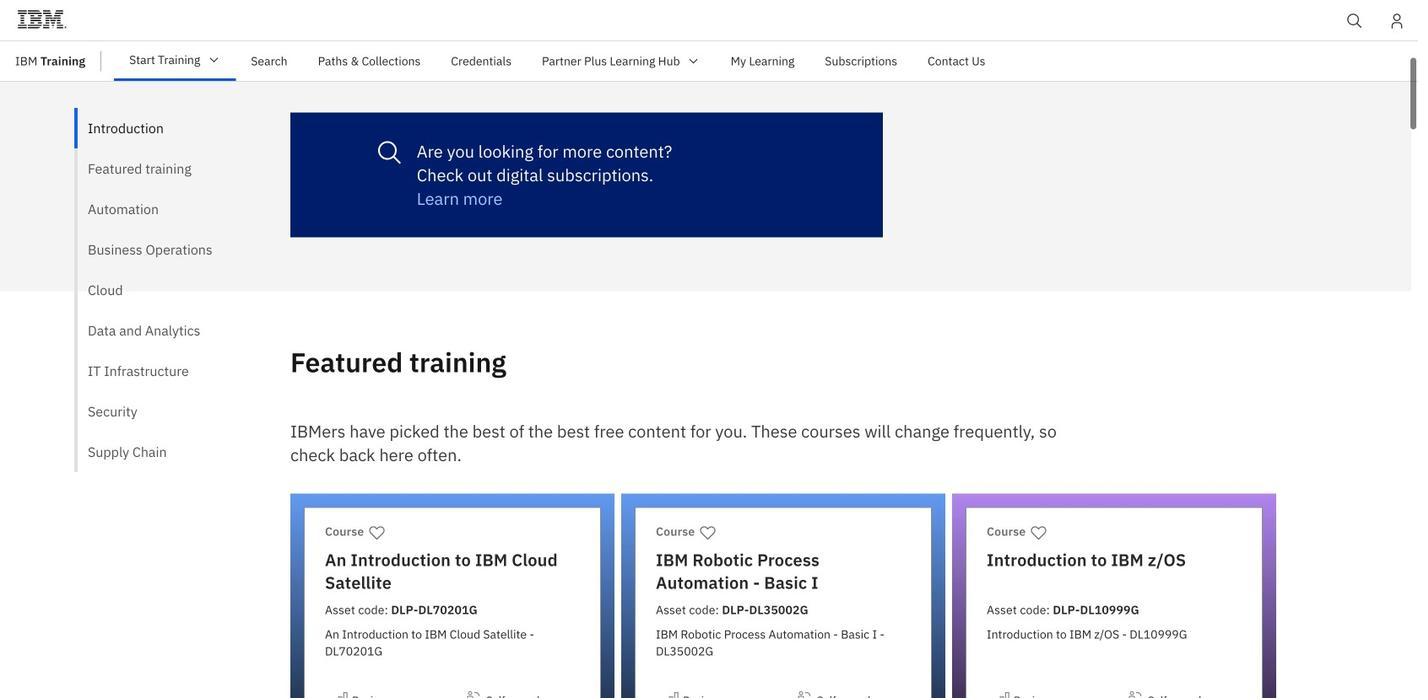 Task type: describe. For each thing, give the bounding box(es) containing it.
start training image
[[207, 53, 221, 67]]



Task type: vqa. For each thing, say whether or not it's contained in the screenshot.
'Open Cookie Preferences Modal' section
no



Task type: locate. For each thing, give the bounding box(es) containing it.
ibm platform name element
[[0, 0, 1418, 48], [0, 41, 1418, 82], [114, 41, 1418, 81]]

search image
[[1346, 13, 1363, 30]]

partner plus learning hub image
[[687, 54, 700, 68]]

notifications image
[[1389, 13, 1405, 30]]



